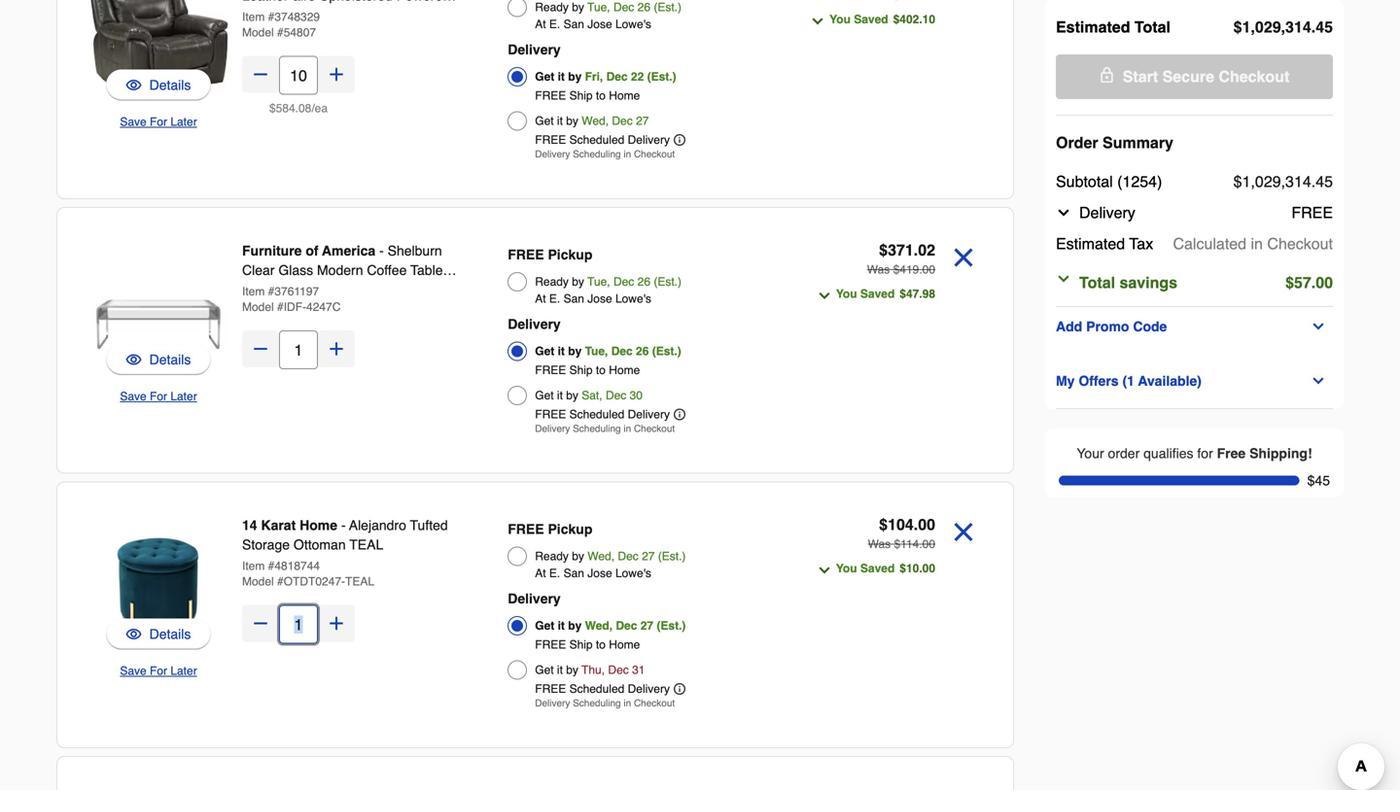 Task type: vqa. For each thing, say whether or not it's contained in the screenshot.
FREE
yes



Task type: describe. For each thing, give the bounding box(es) containing it.
delivery down get it by thu, dec 31
[[535, 699, 570, 710]]

#idf-
[[277, 301, 306, 314]]

4247c
[[306, 301, 341, 314]]

get it by wed, dec 27
[[535, 114, 649, 128]]

in for get it by fri, dec 22 (est.)
[[624, 149, 632, 160]]

chevron down image down subtotal
[[1057, 205, 1072, 221]]

model for 371
[[242, 301, 274, 314]]

.00 down 114
[[920, 562, 936, 576]]

0 vertical spatial saved
[[854, 13, 889, 26]]

glass
[[279, 263, 313, 278]]

08
[[299, 102, 312, 115]]

57
[[1295, 274, 1312, 292]]

get for get it by tue, dec 26 (est.)
[[535, 345, 555, 359]]

qualifies
[[1144, 446, 1194, 462]]

plus image for #54807
[[327, 65, 346, 84]]

2 stepper number input field with increment and decrement buttons number field from the top
[[279, 331, 318, 370]]

it for get it by wed, dec 27 (est.)
[[558, 620, 565, 633]]

wed, for get it by wed, dec 27 (est.)
[[585, 620, 613, 633]]

my offers (1 available)
[[1057, 374, 1202, 389]]

table
[[411, 263, 443, 278]]

jose for 371
[[588, 292, 613, 306]]

free
[[1218, 446, 1246, 462]]

you saved $ 10 .00
[[836, 562, 936, 576]]

2 vertical spatial tue,
[[585, 345, 608, 359]]

dec for get it by wed, dec 27 (est.)
[[616, 620, 638, 633]]

lowe's for 371
[[616, 292, 652, 306]]

$ 57 .00
[[1286, 274, 1334, 292]]

secure image
[[1100, 67, 1116, 83]]

get it by thu, dec 31
[[535, 664, 645, 678]]

model inside item #3748329 model #54807
[[242, 26, 274, 39]]

saved for 104
[[861, 562, 895, 576]]

quickview image
[[126, 625, 142, 645]]

dec for get it by tue, dec 26 (est.)
[[612, 345, 633, 359]]

order
[[1109, 446, 1140, 462]]

total savings
[[1080, 274, 1178, 292]]

(1254)
[[1118, 173, 1163, 191]]

san inside 'delivery' option group
[[564, 18, 585, 31]]

#4818744
[[268, 560, 320, 574]]

order
[[1057, 134, 1099, 152]]

in for get it by tue, dec 26 (est.)
[[624, 424, 632, 435]]

shelburn clear glass modern coffee table with storage
[[242, 243, 443, 298]]

.00 left remove item icon on the right
[[920, 538, 936, 552]]

.00 up 114
[[914, 516, 936, 534]]

delivery scheduling in checkout for 104
[[535, 699, 675, 710]]

home up "ottoman"
[[300, 518, 338, 534]]

14
[[242, 518, 257, 534]]

1 for from the top
[[150, 115, 167, 129]]

delivery down 30
[[628, 408, 670, 422]]

371
[[888, 241, 914, 259]]

free pickup for 104
[[508, 522, 593, 538]]

remove item image
[[948, 241, 981, 274]]

promo
[[1087, 319, 1130, 335]]

at for 104
[[535, 567, 546, 581]]

dec for get it by wed, dec 27
[[612, 114, 633, 128]]

of
[[306, 243, 319, 259]]

45 for estimated total
[[1316, 18, 1334, 36]]

.00 inside $ 371 . 02 was $ 419 .00
[[920, 263, 936, 277]]

scheduled inside 'delivery' option group
[[570, 133, 625, 147]]

by for get it by tue, dec 26 (est.)
[[568, 345, 582, 359]]

tax
[[1130, 235, 1154, 253]]

item #3748329 model #54807
[[242, 10, 320, 39]]

#3748329
[[268, 10, 320, 24]]

ready by wed, dec 27 (est.)
[[535, 550, 686, 564]]

ready by tue, dec 26 (est.) inside 'delivery' option group
[[535, 0, 682, 14]]

delivery up the 'get it by fri, dec 22 (est.)'
[[508, 42, 561, 57]]

dec for get it by thu, dec 31
[[608, 664, 629, 678]]

dec for get it by sat, dec 30
[[606, 389, 627, 403]]

31
[[632, 664, 645, 678]]

shipping!
[[1250, 446, 1313, 462]]

e. for 371
[[550, 292, 561, 306]]

1 vertical spatial tue,
[[588, 275, 611, 289]]

save for later button for 371
[[120, 387, 197, 407]]

1 vertical spatial 10
[[907, 562, 920, 576]]

estimated total
[[1057, 18, 1171, 36]]

104
[[888, 516, 914, 534]]

scheduling for 104
[[573, 699, 621, 710]]

shelburn clear glass modern coffee table with storage image
[[89, 239, 229, 379]]

estimated tax
[[1057, 235, 1154, 253]]

delivery down subtotal (1254)
[[1080, 204, 1136, 222]]

code
[[1134, 319, 1168, 335]]

later for 371
[[171, 390, 197, 404]]

order summary
[[1057, 134, 1174, 152]]

item for 104
[[242, 560, 265, 574]]

2 vertical spatial 26
[[636, 345, 649, 359]]

to inside 'delivery' option group
[[596, 89, 606, 103]]

419
[[900, 263, 920, 277]]

with
[[242, 282, 266, 298]]

fri,
[[585, 70, 603, 84]]

- for 371
[[379, 243, 384, 259]]

584
[[276, 102, 295, 115]]

1 later from the top
[[171, 115, 197, 129]]

delivery down get it by wed, dec 27 on the left top
[[535, 149, 570, 160]]

estimated for estimated total
[[1057, 18, 1131, 36]]

114
[[901, 538, 920, 552]]

1 save for later button from the top
[[120, 112, 197, 132]]

1 save for later from the top
[[120, 115, 197, 129]]

minus image for the stepper number input field with increment and decrement buttons number field associated with #3748329
[[251, 65, 270, 84]]

home for get it by wed, dec 27 (est.)
[[609, 639, 640, 652]]

wed, for get it by wed, dec 27
[[582, 114, 609, 128]]

checkout up 57
[[1268, 235, 1334, 253]]

45 for subtotal (1254)
[[1316, 173, 1334, 191]]

save for later button for 104
[[120, 662, 197, 681]]

ship for 371
[[570, 364, 593, 377]]

free ship to home for 371
[[535, 364, 640, 377]]

checkout inside start secure checkout 'button'
[[1219, 68, 1290, 86]]

/ea
[[312, 102, 328, 115]]

karat
[[261, 518, 296, 534]]

save for 371
[[120, 390, 147, 404]]

your order qualifies for free shipping!
[[1077, 446, 1313, 462]]

1 vertical spatial 26
[[638, 275, 651, 289]]

27 for get it by wed, dec 27 (est.)
[[641, 620, 654, 633]]

chevron down image inside my offers (1 available) link
[[1312, 374, 1327, 389]]

save for 104
[[120, 665, 147, 679]]

was inside $ 371 . 02 was $ 419 .00
[[868, 263, 890, 277]]

alejandro
[[349, 518, 407, 534]]

quickview image for item #3761197 model #idf-4247c
[[126, 350, 142, 370]]

1 details from the top
[[149, 77, 191, 93]]

dec for get it by fri, dec 22 (est.)
[[607, 70, 628, 84]]

lowe's inside 'delivery' option group
[[616, 18, 652, 31]]

for
[[1198, 446, 1214, 462]]

$ 584 . 08 /ea
[[269, 102, 328, 115]]

in right calculated
[[1252, 235, 1264, 253]]

0 vertical spatial you
[[830, 13, 851, 26]]

was inside the $ 104 .00 was $ 114 .00
[[868, 538, 891, 552]]

get for get it by wed, dec 27 (est.)
[[535, 620, 555, 633]]

98
[[923, 287, 936, 301]]

delivery down get it by sat, dec 30
[[535, 424, 570, 435]]

saved for 371
[[861, 287, 895, 301]]

home for get it by tue, dec 26 (est.)
[[609, 364, 640, 377]]

#3761197
[[268, 285, 319, 299]]

delivery option group
[[508, 0, 778, 165]]

minus image
[[251, 614, 270, 634]]

summary
[[1103, 134, 1174, 152]]

plus image for #otdt0247-
[[327, 614, 346, 634]]

by for get it by fri, dec 22 (est.)
[[568, 70, 582, 84]]

minus image for 2nd the stepper number input field with increment and decrement buttons number field from the bottom
[[251, 340, 270, 359]]

checkout for get it by fri, dec 22 (est.)
[[634, 149, 675, 160]]

secure
[[1163, 68, 1215, 86]]

by up get it by wed, dec 27 (est.) on the left bottom of the page
[[572, 550, 585, 564]]

subtotal (1254)
[[1057, 173, 1163, 191]]

free pickup for 371
[[508, 247, 593, 263]]

furniture of america -
[[242, 243, 388, 259]]

it for get it by wed, dec 27
[[557, 114, 563, 128]]

pickup for 104
[[548, 522, 593, 538]]

get it by fri, dec 22 (est.)
[[535, 70, 677, 84]]

your
[[1077, 446, 1105, 462]]

02
[[919, 241, 936, 259]]

clear
[[242, 263, 275, 278]]

delivery scheduling in checkout for 371
[[535, 424, 675, 435]]

by for get it by thu, dec 31
[[566, 664, 579, 678]]

shelburn
[[388, 243, 442, 259]]

info image for 104
[[674, 684, 686, 696]]

it for get it by tue, dec 26 (est.)
[[558, 345, 565, 359]]

by for get it by wed, dec 27 (est.)
[[568, 620, 582, 633]]

#54807
[[277, 26, 316, 39]]

sat,
[[582, 389, 603, 403]]



Task type: locate. For each thing, give the bounding box(es) containing it.
scheduled down get it by wed, dec 27 on the left top
[[570, 133, 625, 147]]

10 right "402"
[[923, 13, 936, 26]]

scheduling inside 'delivery' option group
[[573, 149, 621, 160]]

1 vertical spatial 1,029,314
[[1243, 173, 1312, 191]]

lowe's for 104
[[616, 567, 652, 581]]

san down ready by wed, dec 27 (est.)
[[564, 567, 585, 581]]

1 vertical spatial at
[[535, 292, 546, 306]]

0 vertical spatial e.
[[550, 18, 561, 31]]

1 vertical spatial chevron down image
[[1312, 374, 1327, 389]]

26 inside 'delivery' option group
[[638, 0, 651, 14]]

details button
[[106, 70, 211, 101], [126, 75, 191, 95], [106, 344, 211, 376], [126, 350, 191, 370], [106, 619, 211, 650], [126, 625, 191, 645]]

estimated
[[1057, 18, 1131, 36], [1057, 235, 1126, 253]]

0 vertical spatial wed,
[[582, 114, 609, 128]]

item #4818744 model #otdt0247-teal
[[242, 560, 375, 589]]

america
[[322, 243, 376, 259]]

save for later button down imogen gray leather-aire upholstered powered reclining recliner image
[[120, 112, 197, 132]]

get it by sat, dec 30
[[535, 389, 643, 403]]

alejandro tufted storage ottoman teal image
[[89, 514, 229, 654]]

3 lowe's from the top
[[616, 567, 652, 581]]

tue, up sat,
[[585, 345, 608, 359]]

3 to from the top
[[596, 639, 606, 652]]

scheduling for 371
[[573, 424, 621, 435]]

dec
[[614, 0, 635, 14], [607, 70, 628, 84], [612, 114, 633, 128], [614, 275, 635, 289], [612, 345, 633, 359], [606, 389, 627, 403], [618, 550, 639, 564], [616, 620, 638, 633], [608, 664, 629, 678]]

10 down 114
[[907, 562, 920, 576]]

checkout for get it by wed, dec 27 (est.)
[[634, 699, 675, 710]]

3 at e. san jose lowe's from the top
[[535, 567, 652, 581]]

1 vertical spatial you
[[836, 287, 858, 301]]

2 vertical spatial free scheduled delivery
[[535, 683, 670, 697]]

0 vertical spatial 26
[[638, 0, 651, 14]]

lowe's up 22
[[616, 18, 652, 31]]

save for later down shelburn clear glass modern coffee table with storage image
[[120, 390, 197, 404]]

at for 371
[[535, 292, 546, 306]]

delivery up get it by tue, dec 26 (est.)
[[508, 317, 561, 332]]

1 vertical spatial total
[[1080, 274, 1116, 292]]

1 option group from the top
[[508, 241, 778, 440]]

scheduling down thu,
[[573, 699, 621, 710]]

by up the 'get it by fri, dec 22 (est.)'
[[572, 0, 585, 14]]

wed, up get it by wed, dec 27 (est.) on the left bottom of the page
[[588, 550, 615, 564]]

san up the 'get it by fri, dec 22 (est.)'
[[564, 18, 585, 31]]

3 free ship to home from the top
[[535, 639, 640, 652]]

option group for 371
[[508, 241, 778, 440]]

in down get it by wed, dec 27 on the left top
[[624, 149, 632, 160]]

47
[[907, 287, 920, 301]]

3 san from the top
[[564, 567, 585, 581]]

chevron down image for you saved $ 10 .00
[[817, 563, 833, 579]]

delivery down 31
[[628, 683, 670, 697]]

chevron down image for you saved $ 47 . 98
[[817, 288, 833, 304]]

later for 104
[[171, 665, 197, 679]]

1 vertical spatial estimated
[[1057, 235, 1126, 253]]

ship up get it by thu, dec 31
[[570, 639, 593, 652]]

start
[[1123, 68, 1159, 86]]

2 ship from the top
[[570, 364, 593, 377]]

offers
[[1079, 374, 1119, 389]]

to
[[596, 89, 606, 103], [596, 364, 606, 377], [596, 639, 606, 652]]

add promo code
[[1057, 319, 1168, 335]]

2 free ship to home from the top
[[535, 364, 640, 377]]

add promo code link
[[1057, 315, 1334, 339]]

3 scheduling from the top
[[573, 699, 621, 710]]

1 vertical spatial ship
[[570, 364, 593, 377]]

saved left "402"
[[854, 13, 889, 26]]

4 get from the top
[[535, 389, 554, 403]]

3 item from the top
[[242, 560, 265, 574]]

save down quickview image on the bottom left of page
[[120, 665, 147, 679]]

1 quickview image from the top
[[126, 75, 142, 95]]

stepper number input field with increment and decrement buttons number field for #4818744
[[279, 606, 318, 645]]

3 model from the top
[[242, 575, 274, 589]]

0 vertical spatial was
[[868, 263, 890, 277]]

1 vertical spatial minus image
[[251, 340, 270, 359]]

it
[[558, 70, 565, 84], [557, 114, 563, 128], [558, 345, 565, 359], [557, 389, 563, 403], [558, 620, 565, 633], [557, 664, 563, 678]]

delivery scheduling in checkout inside 'delivery' option group
[[535, 149, 675, 160]]

2 vertical spatial item
[[242, 560, 265, 574]]

3 free scheduled delivery from the top
[[535, 683, 670, 697]]

item inside item #4818744 model #otdt0247-teal
[[242, 560, 265, 574]]

in
[[624, 149, 632, 160], [1252, 235, 1264, 253], [624, 424, 632, 435], [624, 699, 632, 710]]

by up get it by sat, dec 30
[[568, 345, 582, 359]]

for down alejandro tufted storage ottoman teal image
[[150, 665, 167, 679]]

1 vertical spatial jose
[[588, 292, 613, 306]]

1 vertical spatial scheduling
[[573, 424, 621, 435]]

1 horizontal spatial chevron down image
[[1312, 374, 1327, 389]]

1 vertical spatial pickup
[[548, 522, 593, 538]]

3 ship from the top
[[570, 639, 593, 652]]

e. down ready by wed, dec 27 (est.)
[[550, 567, 561, 581]]

item left #3748329
[[242, 10, 265, 24]]

it down the 'get it by fri, dec 22 (est.)'
[[557, 114, 563, 128]]

scheduling down sat,
[[573, 424, 621, 435]]

2 vertical spatial at e. san jose lowe's
[[535, 567, 652, 581]]

$45
[[1308, 473, 1331, 489]]

$ 104 .00 was $ 114 .00
[[868, 516, 936, 552]]

1 ready by tue, dec 26 (est.) from the top
[[535, 0, 682, 14]]

checkout right secure
[[1219, 68, 1290, 86]]

2 plus image from the top
[[327, 614, 346, 634]]

scheduled for 371
[[570, 408, 625, 422]]

2 vertical spatial at
[[535, 567, 546, 581]]

dec up get it by wed, dec 27 (est.) on the left bottom of the page
[[618, 550, 639, 564]]

ready for 104
[[535, 550, 569, 564]]

1 vertical spatial free scheduled delivery
[[535, 408, 670, 422]]

plus image
[[327, 65, 346, 84], [327, 614, 346, 634]]

san for 371
[[564, 292, 585, 306]]

chevron down image inside add promo code link
[[1312, 319, 1327, 335]]

save for later for 104
[[120, 665, 197, 679]]

0 vertical spatial teal
[[350, 538, 384, 553]]

3 details from the top
[[149, 627, 191, 643]]

1 to from the top
[[596, 89, 606, 103]]

chevron down image
[[811, 14, 826, 29], [1057, 205, 1072, 221], [817, 288, 833, 304], [1312, 319, 1327, 335], [817, 563, 833, 579]]

minus image up "$ 584 . 08 /ea"
[[251, 65, 270, 84]]

scheduled for 104
[[570, 683, 625, 697]]

6 get from the top
[[535, 664, 554, 678]]

add
[[1057, 319, 1083, 335]]

free scheduled delivery for 104
[[535, 683, 670, 697]]

model left #54807
[[242, 26, 274, 39]]

2 at e. san jose lowe's from the top
[[535, 292, 652, 306]]

saved
[[854, 13, 889, 26], [861, 287, 895, 301], [861, 562, 895, 576]]

teal down alejandro tufted storage ottoman teal
[[345, 575, 375, 589]]

at inside 'delivery' option group
[[535, 18, 546, 31]]

you saved $ 47 . 98
[[836, 287, 936, 301]]

0 vertical spatial scheduling
[[573, 149, 621, 160]]

get for get it by thu, dec 31
[[535, 664, 554, 678]]

0 vertical spatial jose
[[588, 18, 613, 31]]

1 scheduling from the top
[[573, 149, 621, 160]]

22
[[631, 70, 644, 84]]

tufted
[[410, 518, 448, 534]]

1 jose from the top
[[588, 18, 613, 31]]

1 estimated from the top
[[1057, 18, 1131, 36]]

get it by tue, dec 26 (est.)
[[535, 345, 682, 359]]

quickview image
[[126, 75, 142, 95], [126, 350, 142, 370]]

for for 104
[[150, 665, 167, 679]]

chevron down image left you saved $ 402 . 10
[[811, 14, 826, 29]]

1 vertical spatial scheduled
[[570, 408, 625, 422]]

at down ready by wed, dec 27 (est.)
[[535, 567, 546, 581]]

jose down ready by wed, dec 27 (est.)
[[588, 567, 613, 581]]

model inside 'item #3761197 model #idf-4247c'
[[242, 301, 274, 314]]

storage inside alejandro tufted storage ottoman teal
[[242, 538, 290, 553]]

was up you saved $ 10 .00
[[868, 538, 891, 552]]

2 e. from the top
[[550, 292, 561, 306]]

1 vertical spatial teal
[[345, 575, 375, 589]]

2 save for later from the top
[[120, 390, 197, 404]]

was
[[868, 263, 890, 277], [868, 538, 891, 552]]

remove item image
[[948, 516, 981, 549]]

2 save for later button from the top
[[120, 387, 197, 407]]

1 $ 1,029,314 . 45 from the top
[[1234, 18, 1334, 36]]

2 quickview image from the top
[[126, 350, 142, 370]]

2 vertical spatial delivery scheduling in checkout
[[535, 699, 675, 710]]

2 pickup from the top
[[548, 522, 593, 538]]

1 get from the top
[[535, 70, 555, 84]]

- for 104
[[341, 518, 346, 534]]

2 vertical spatial wed,
[[585, 620, 613, 633]]

by for get it by wed, dec 27
[[566, 114, 579, 128]]

item
[[242, 10, 265, 24], [242, 285, 265, 299], [242, 560, 265, 574]]

1 at from the top
[[535, 18, 546, 31]]

402
[[900, 13, 920, 26]]

3 get from the top
[[535, 345, 555, 359]]

free
[[535, 89, 566, 103], [535, 133, 566, 147], [1292, 204, 1334, 222], [508, 247, 544, 263], [535, 364, 566, 377], [535, 408, 566, 422], [508, 522, 544, 538], [535, 639, 566, 652], [535, 683, 566, 697]]

ready up get it by tue, dec 26 (est.)
[[535, 275, 569, 289]]

1 vertical spatial save
[[120, 390, 147, 404]]

checkout down 31
[[634, 699, 675, 710]]

subtotal
[[1057, 173, 1114, 191]]

estimated for estimated tax
[[1057, 235, 1126, 253]]

item #3761197 model #idf-4247c
[[242, 285, 341, 314]]

for down imogen gray leather-aire upholstered powered reclining recliner image
[[150, 115, 167, 129]]

0 vertical spatial details
[[149, 77, 191, 93]]

ottoman
[[294, 538, 346, 553]]

e. inside 'delivery' option group
[[550, 18, 561, 31]]

1 horizontal spatial total
[[1135, 18, 1171, 36]]

at
[[535, 18, 546, 31], [535, 292, 546, 306], [535, 567, 546, 581]]

2 scheduled from the top
[[570, 408, 625, 422]]

1 free pickup from the top
[[508, 247, 593, 263]]

2 1,029,314 from the top
[[1243, 173, 1312, 191]]

1 vertical spatial later
[[171, 390, 197, 404]]

2 estimated from the top
[[1057, 235, 1126, 253]]

2 45 from the top
[[1316, 173, 1334, 191]]

my offers (1 available) link
[[1057, 370, 1334, 393]]

stepper number input field with increment and decrement buttons number field for #3748329
[[279, 56, 318, 95]]

3 stepper number input field with increment and decrement buttons number field from the top
[[279, 606, 318, 645]]

saved down the $ 104 .00 was $ 114 .00
[[861, 562, 895, 576]]

2 vertical spatial save for later
[[120, 665, 197, 679]]

1 minus image from the top
[[251, 65, 270, 84]]

modern
[[317, 263, 363, 278]]

model inside item #4818744 model #otdt0247-teal
[[242, 575, 274, 589]]

0 vertical spatial 10
[[923, 13, 936, 26]]

by up get it by tue, dec 26 (est.)
[[572, 275, 585, 289]]

jose
[[588, 18, 613, 31], [588, 292, 613, 306], [588, 567, 613, 581]]

0 vertical spatial stepper number input field with increment and decrement buttons number field
[[279, 56, 318, 95]]

$ 1,029,314 . 45 for (1254)
[[1234, 173, 1334, 191]]

lowe's up get it by tue, dec 26 (est.)
[[616, 292, 652, 306]]

save down imogen gray leather-aire upholstered powered reclining recliner image
[[120, 115, 147, 129]]

2 model from the top
[[242, 301, 274, 314]]

free scheduled delivery down sat,
[[535, 408, 670, 422]]

san for 104
[[564, 567, 585, 581]]

1 lowe's from the top
[[616, 18, 652, 31]]

calculated in checkout
[[1174, 235, 1334, 253]]

quickview image for item #3748329 model #54807
[[126, 75, 142, 95]]

home
[[609, 89, 640, 103], [609, 364, 640, 377], [300, 518, 338, 534], [609, 639, 640, 652]]

1 ship from the top
[[570, 89, 593, 103]]

0 horizontal spatial -
[[341, 518, 346, 534]]

free pickup
[[508, 247, 593, 263], [508, 522, 593, 538]]

wed,
[[582, 114, 609, 128], [588, 550, 615, 564], [585, 620, 613, 633]]

3 save for later from the top
[[120, 665, 197, 679]]

free ship to home for 104
[[535, 639, 640, 652]]

3 scheduled from the top
[[570, 683, 625, 697]]

storage up #idf-
[[270, 282, 318, 298]]

2 san from the top
[[564, 292, 585, 306]]

3 delivery scheduling in checkout from the top
[[535, 699, 675, 710]]

stepper number input field with increment and decrement buttons number field left plus icon
[[279, 331, 318, 370]]

1 save from the top
[[120, 115, 147, 129]]

0 horizontal spatial chevron down image
[[1057, 271, 1072, 287]]

2 vertical spatial free ship to home
[[535, 639, 640, 652]]

1 vertical spatial free pickup
[[508, 522, 593, 538]]

Stepper number input field with increment and decrement buttons number field
[[279, 56, 318, 95], [279, 331, 318, 370], [279, 606, 318, 645]]

save for later
[[120, 115, 197, 129], [120, 390, 197, 404], [120, 665, 197, 679]]

by up get it by thu, dec 31
[[568, 620, 582, 633]]

1 vertical spatial saved
[[861, 287, 895, 301]]

1 free ship to home from the top
[[535, 89, 640, 103]]

chevron down image for you saved $ 402 . 10
[[811, 14, 826, 29]]

1 plus image from the top
[[327, 65, 346, 84]]

1,029,314 for subtotal (1254)
[[1243, 173, 1312, 191]]

. inside $ 371 . 02 was $ 419 .00
[[914, 241, 919, 259]]

by
[[572, 0, 585, 14], [568, 70, 582, 84], [566, 114, 579, 128], [572, 275, 585, 289], [568, 345, 582, 359], [566, 389, 579, 403], [572, 550, 585, 564], [568, 620, 582, 633], [566, 664, 579, 678]]

start secure checkout
[[1123, 68, 1290, 86]]

my
[[1057, 374, 1075, 389]]

get for get it by fri, dec 22 (est.)
[[535, 70, 555, 84]]

at e. san jose lowe's for 104
[[535, 567, 652, 581]]

2 get from the top
[[535, 114, 554, 128]]

to down get it by wed, dec 27 (est.) on the left bottom of the page
[[596, 639, 606, 652]]

item left #4818744
[[242, 560, 265, 574]]

furniture
[[242, 243, 302, 259]]

save for later button
[[120, 112, 197, 132], [120, 387, 197, 407], [120, 662, 197, 681]]

you saved $ 402 . 10
[[830, 13, 936, 26]]

2 scheduling from the top
[[573, 424, 621, 435]]

delivery
[[508, 42, 561, 57], [628, 133, 670, 147], [535, 149, 570, 160], [1080, 204, 1136, 222], [508, 317, 561, 332], [628, 408, 670, 422], [535, 424, 570, 435], [508, 592, 561, 607], [628, 683, 670, 697], [535, 699, 570, 710]]

later down alejandro tufted storage ottoman teal image
[[171, 665, 197, 679]]

27 inside 'delivery' option group
[[636, 114, 649, 128]]

2 ready from the top
[[535, 275, 569, 289]]

teal for #otdt0247-
[[345, 575, 375, 589]]

26
[[638, 0, 651, 14], [638, 275, 651, 289], [636, 345, 649, 359]]

for down shelburn clear glass modern coffee table with storage image
[[150, 390, 167, 404]]

stepper number input field with increment and decrement buttons number field right minus image
[[279, 606, 318, 645]]

0 vertical spatial quickview image
[[126, 75, 142, 95]]

(1
[[1123, 374, 1135, 389]]

model down #4818744
[[242, 575, 274, 589]]

tue,
[[588, 0, 611, 14], [588, 275, 611, 289], [585, 345, 608, 359]]

0 vertical spatial $ 1,029,314 . 45
[[1234, 18, 1334, 36]]

by for get it by sat, dec 30
[[566, 389, 579, 403]]

2 free pickup from the top
[[508, 522, 593, 538]]

1 model from the top
[[242, 26, 274, 39]]

0 vertical spatial model
[[242, 26, 274, 39]]

e.
[[550, 18, 561, 31], [550, 292, 561, 306], [550, 567, 561, 581]]

1 vertical spatial info image
[[674, 684, 686, 696]]

1 vertical spatial lowe's
[[616, 292, 652, 306]]

.00 down calculated in checkout
[[1312, 274, 1334, 292]]

1 45 from the top
[[1316, 18, 1334, 36]]

3 e. from the top
[[550, 567, 561, 581]]

dec up 31
[[616, 620, 638, 633]]

0 horizontal spatial total
[[1080, 274, 1116, 292]]

scheduled down thu,
[[570, 683, 625, 697]]

1 e. from the top
[[550, 18, 561, 31]]

2 later from the top
[[171, 390, 197, 404]]

2 vertical spatial for
[[150, 665, 167, 679]]

14 karat home -
[[242, 518, 349, 534]]

saved left 47
[[861, 287, 895, 301]]

2 vertical spatial model
[[242, 575, 274, 589]]

2 delivery scheduling in checkout from the top
[[535, 424, 675, 435]]

2 vertical spatial details
[[149, 627, 191, 643]]

teal inside item #4818744 model #otdt0247-teal
[[345, 575, 375, 589]]

storage
[[270, 282, 318, 298], [242, 538, 290, 553]]

free ship to home up get it by thu, dec 31
[[535, 639, 640, 652]]

0 vertical spatial for
[[150, 115, 167, 129]]

26 up get it by tue, dec 26 (est.)
[[638, 275, 651, 289]]

$ 371 . 02 was $ 419 .00
[[868, 241, 936, 277]]

1 vertical spatial wed,
[[588, 550, 615, 564]]

1 san from the top
[[564, 18, 585, 31]]

it for get it by thu, dec 31
[[557, 664, 563, 678]]

tue, inside 'delivery' option group
[[588, 0, 611, 14]]

2 vertical spatial later
[[171, 665, 197, 679]]

info image for 371
[[674, 409, 686, 421]]

2 for from the top
[[150, 390, 167, 404]]

imogen gray leather-aire upholstered powered reclining recliner image
[[89, 0, 229, 105]]

it left fri,
[[558, 70, 565, 84]]

0 vertical spatial 1,029,314
[[1243, 18, 1312, 36]]

free scheduled delivery inside 'delivery' option group
[[535, 133, 670, 147]]

2 vertical spatial stepper number input field with increment and decrement buttons number field
[[279, 606, 318, 645]]

for for 371
[[150, 390, 167, 404]]

details
[[149, 77, 191, 93], [149, 352, 191, 368], [149, 627, 191, 643]]

1 item from the top
[[242, 10, 265, 24]]

2 vertical spatial scheduled
[[570, 683, 625, 697]]

2 at from the top
[[535, 292, 546, 306]]

get for get it by wed, dec 27
[[535, 114, 554, 128]]

scheduling
[[573, 149, 621, 160], [573, 424, 621, 435], [573, 699, 621, 710]]

1 vertical spatial details
[[149, 352, 191, 368]]

1 scheduled from the top
[[570, 133, 625, 147]]

0 vertical spatial save for later
[[120, 115, 197, 129]]

calculated
[[1174, 235, 1247, 253]]

get up get it by thu, dec 31
[[535, 620, 555, 633]]

2 vertical spatial 27
[[641, 620, 654, 633]]

info image
[[674, 409, 686, 421], [674, 684, 686, 696]]

2 vertical spatial jose
[[588, 567, 613, 581]]

home for get it by fri, dec 22 (est.)
[[609, 89, 640, 103]]

checkout for get it by tue, dec 26 (est.)
[[634, 424, 675, 435]]

ship
[[570, 89, 593, 103], [570, 364, 593, 377], [570, 639, 593, 652]]

option group
[[508, 241, 778, 440], [508, 516, 778, 715]]

free ship to home up get it by sat, dec 30
[[535, 364, 640, 377]]

item down clear
[[242, 285, 265, 299]]

1 ready from the top
[[535, 0, 569, 14]]

2 ready by tue, dec 26 (est.) from the top
[[535, 275, 682, 289]]

teal
[[350, 538, 384, 553], [345, 575, 375, 589]]

at e. san jose lowe's inside 'delivery' option group
[[535, 18, 652, 31]]

in inside 'delivery' option group
[[624, 149, 632, 160]]

2 to from the top
[[596, 364, 606, 377]]

1 vertical spatial storage
[[242, 538, 290, 553]]

storage inside shelburn clear glass modern coffee table with storage
[[270, 282, 318, 298]]

1 pickup from the top
[[548, 247, 593, 263]]

it for get it by sat, dec 30
[[557, 389, 563, 403]]

chevron down image
[[1057, 271, 1072, 287], [1312, 374, 1327, 389]]

0 vertical spatial san
[[564, 18, 585, 31]]

0 vertical spatial total
[[1135, 18, 1171, 36]]

teal down alejandro
[[350, 538, 384, 553]]

delivery scheduling in checkout down thu,
[[535, 699, 675, 710]]

2 details from the top
[[149, 352, 191, 368]]

5 get from the top
[[535, 620, 555, 633]]

2 jose from the top
[[588, 292, 613, 306]]

1 vertical spatial e.
[[550, 292, 561, 306]]

teal for ottoman
[[350, 538, 384, 553]]

-
[[379, 243, 384, 259], [341, 518, 346, 534]]

1,029,314
[[1243, 18, 1312, 36], [1243, 173, 1312, 191]]

1 info image from the top
[[674, 409, 686, 421]]

at e. san jose lowe's up fri,
[[535, 18, 652, 31]]

to for 104
[[596, 639, 606, 652]]

1 vertical spatial ready by tue, dec 26 (est.)
[[535, 275, 682, 289]]

ship up get it by sat, dec 30
[[570, 364, 593, 377]]

2 vertical spatial saved
[[861, 562, 895, 576]]

lowe's down ready by wed, dec 27 (est.)
[[616, 567, 652, 581]]

1 vertical spatial save for later
[[120, 390, 197, 404]]

item for 371
[[242, 285, 265, 299]]

ready inside 'delivery' option group
[[535, 0, 569, 14]]

1 at e. san jose lowe's from the top
[[535, 18, 652, 31]]

1,029,314 for estimated total
[[1243, 18, 1312, 36]]

model for 104
[[242, 575, 274, 589]]

1 vertical spatial san
[[564, 292, 585, 306]]

plus image down #otdt0247-
[[327, 614, 346, 634]]

0 vertical spatial delivery scheduling in checkout
[[535, 149, 675, 160]]

jose inside 'delivery' option group
[[588, 18, 613, 31]]

details for 104
[[149, 627, 191, 643]]

2 save from the top
[[120, 390, 147, 404]]

1 vertical spatial delivery scheduling in checkout
[[535, 424, 675, 435]]

lowe's
[[616, 18, 652, 31], [616, 292, 652, 306], [616, 567, 652, 581]]

27 up get it by wed, dec 27 (est.) on the left bottom of the page
[[642, 550, 655, 564]]

3 for from the top
[[150, 665, 167, 679]]

- up the coffee
[[379, 243, 384, 259]]

1 vertical spatial item
[[242, 285, 265, 299]]

delivery left info icon
[[628, 133, 670, 147]]

option group for 104
[[508, 516, 778, 715]]

free scheduled delivery for 371
[[535, 408, 670, 422]]

1 vertical spatial was
[[868, 538, 891, 552]]

scheduled down sat,
[[570, 408, 625, 422]]

to down the 'get it by fri, dec 22 (est.)'
[[596, 89, 606, 103]]

2 free scheduled delivery from the top
[[535, 408, 670, 422]]

2 info image from the top
[[674, 684, 686, 696]]

1 horizontal spatial 10
[[923, 13, 936, 26]]

at e. san jose lowe's for 371
[[535, 292, 652, 306]]

get it by wed, dec 27 (est.)
[[535, 620, 686, 633]]

e. up the 'get it by fri, dec 22 (est.)'
[[550, 18, 561, 31]]

checkout down 30
[[634, 424, 675, 435]]

it for get it by fri, dec 22 (est.)
[[558, 70, 565, 84]]

in for get it by wed, dec 27 (est.)
[[624, 699, 632, 710]]

save for later for 371
[[120, 390, 197, 404]]

1 1,029,314 from the top
[[1243, 18, 1312, 36]]

0 vertical spatial ready
[[535, 0, 569, 14]]

30
[[630, 389, 643, 403]]

dec up get it by tue, dec 26 (est.)
[[614, 275, 635, 289]]

3 save for later button from the top
[[120, 662, 197, 681]]

27 for get it by wed, dec 27
[[636, 114, 649, 128]]

jose for 104
[[588, 567, 613, 581]]

teal inside alejandro tufted storage ottoman teal
[[350, 538, 384, 553]]

home inside 'delivery' option group
[[609, 89, 640, 103]]

$ 1,029,314 . 45 for total
[[1234, 18, 1334, 36]]

ship inside 'delivery' option group
[[570, 89, 593, 103]]

1 vertical spatial -
[[341, 518, 346, 534]]

ship for 104
[[570, 639, 593, 652]]

later down imogen gray leather-aire upholstered powered reclining recliner image
[[171, 115, 197, 129]]

free scheduled delivery down thu,
[[535, 683, 670, 697]]

san up get it by tue, dec 26 (est.)
[[564, 292, 585, 306]]

delivery up get it by wed, dec 27 (est.) on the left bottom of the page
[[508, 592, 561, 607]]

home down get it by wed, dec 27 (est.) on the left bottom of the page
[[609, 639, 640, 652]]

2 lowe's from the top
[[616, 292, 652, 306]]

by left fri,
[[568, 70, 582, 84]]

1 stepper number input field with increment and decrement buttons number field from the top
[[279, 56, 318, 95]]

dec up 22
[[614, 0, 635, 14]]

wed, inside 'delivery' option group
[[582, 114, 609, 128]]

for
[[150, 115, 167, 129], [150, 390, 167, 404], [150, 665, 167, 679]]

0 vertical spatial at
[[535, 18, 546, 31]]

0 vertical spatial save for later button
[[120, 112, 197, 132]]

1 free scheduled delivery from the top
[[535, 133, 670, 147]]

get left fri,
[[535, 70, 555, 84]]

1 vertical spatial at e. san jose lowe's
[[535, 292, 652, 306]]

2 vertical spatial you
[[836, 562, 858, 576]]

3 at from the top
[[535, 567, 546, 581]]

savings
[[1120, 274, 1178, 292]]

total up start
[[1135, 18, 1171, 36]]

#otdt0247-
[[277, 575, 345, 589]]

2 vertical spatial save for later button
[[120, 662, 197, 681]]

start secure checkout button
[[1057, 54, 1334, 99]]

0 vertical spatial ship
[[570, 89, 593, 103]]

at e. san jose lowe's up get it by tue, dec 26 (est.)
[[535, 292, 652, 306]]

alejandro tufted storage ottoman teal
[[242, 518, 448, 553]]

item inside item #3748329 model #54807
[[242, 10, 265, 24]]

0 vertical spatial 45
[[1316, 18, 1334, 36]]

later
[[171, 115, 197, 129], [171, 390, 197, 404], [171, 665, 197, 679]]

1 vertical spatial free ship to home
[[535, 364, 640, 377]]

info image down get it by tue, dec 26 (est.)
[[674, 409, 686, 421]]

free scheduled delivery
[[535, 133, 670, 147], [535, 408, 670, 422], [535, 683, 670, 697]]

minus image
[[251, 65, 270, 84], [251, 340, 270, 359]]

item inside 'item #3761197 model #idf-4247c'
[[242, 285, 265, 299]]

1 vertical spatial 27
[[642, 550, 655, 564]]

details for 371
[[149, 352, 191, 368]]

info image
[[674, 134, 686, 146]]

dec up 30
[[612, 345, 633, 359]]

0 vertical spatial free scheduled delivery
[[535, 133, 670, 147]]

1 horizontal spatial -
[[379, 243, 384, 259]]

1 vertical spatial stepper number input field with increment and decrement buttons number field
[[279, 331, 318, 370]]

free ship to home inside 'delivery' option group
[[535, 89, 640, 103]]

1 vertical spatial $ 1,029,314 . 45
[[1234, 173, 1334, 191]]

2 vertical spatial to
[[596, 639, 606, 652]]

3 save from the top
[[120, 665, 147, 679]]

get for get it by sat, dec 30
[[535, 389, 554, 403]]

0 vertical spatial plus image
[[327, 65, 346, 84]]

pickup for 371
[[548, 247, 593, 263]]

coffee
[[367, 263, 407, 278]]

27 down 22
[[636, 114, 649, 128]]

2 option group from the top
[[508, 516, 778, 715]]

0 vertical spatial pickup
[[548, 247, 593, 263]]

2 item from the top
[[242, 285, 265, 299]]

0 vertical spatial option group
[[508, 241, 778, 440]]

chevron down image down $ 57 .00
[[1312, 319, 1327, 335]]

plus image
[[327, 340, 346, 359]]

available)
[[1139, 374, 1202, 389]]

0 vertical spatial 27
[[636, 114, 649, 128]]

save for later button down quickview image on the bottom left of page
[[120, 662, 197, 681]]

e. up get it by tue, dec 26 (est.)
[[550, 292, 561, 306]]

0 horizontal spatial 10
[[907, 562, 920, 576]]

checkout inside 'delivery' option group
[[634, 149, 675, 160]]

checkout
[[1219, 68, 1290, 86], [634, 149, 675, 160], [1268, 235, 1334, 253], [634, 424, 675, 435], [634, 699, 675, 710]]

1 delivery scheduling in checkout from the top
[[535, 149, 675, 160]]

ready by tue, dec 26 (est.) up the 'get it by fri, dec 22 (est.)'
[[535, 0, 682, 14]]

0 vertical spatial later
[[171, 115, 197, 129]]

3 later from the top
[[171, 665, 197, 679]]

0 vertical spatial tue,
[[588, 0, 611, 14]]

3 jose from the top
[[588, 567, 613, 581]]

2 $ 1,029,314 . 45 from the top
[[1234, 173, 1334, 191]]

2 minus image from the top
[[251, 340, 270, 359]]

2 vertical spatial e.
[[550, 567, 561, 581]]

thu,
[[582, 664, 605, 678]]

3 ready from the top
[[535, 550, 569, 564]]

chevron down image left you saved $ 10 .00
[[817, 563, 833, 579]]



